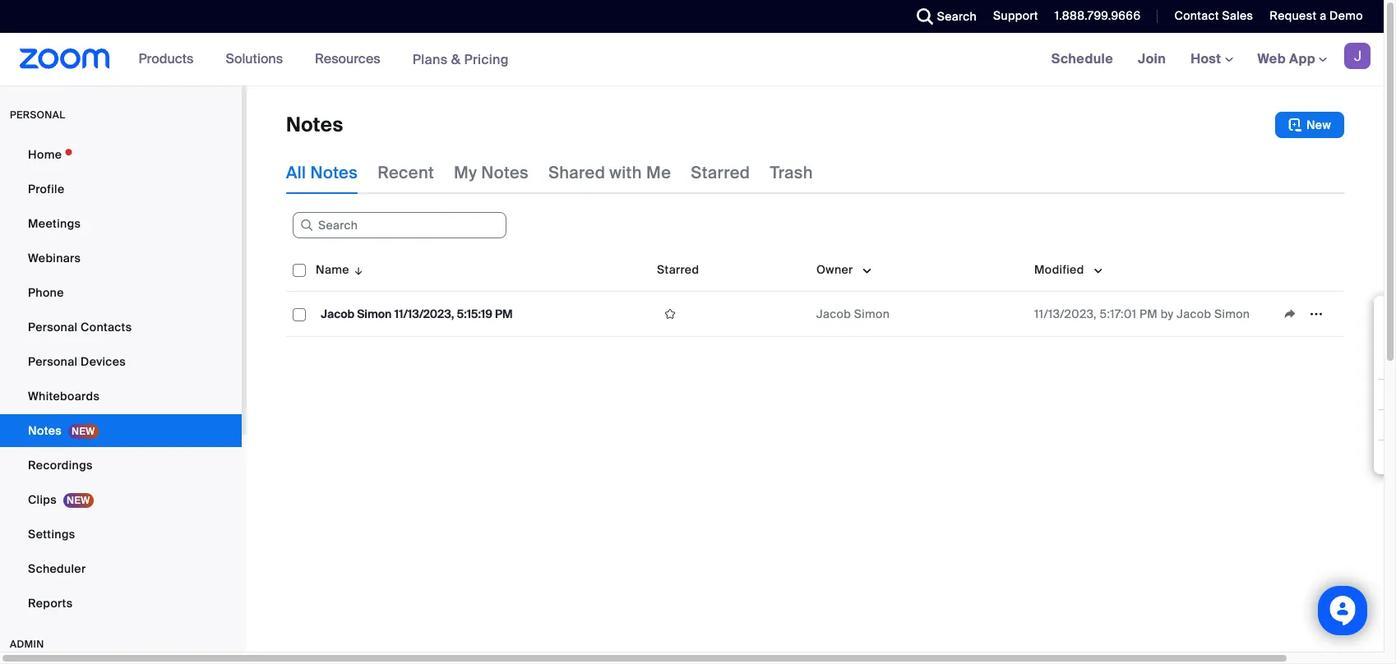 Task type: locate. For each thing, give the bounding box(es) containing it.
notes
[[286, 112, 343, 137], [310, 162, 358, 183], [481, 162, 529, 183], [28, 424, 62, 438]]

pm left by
[[1140, 307, 1158, 322]]

2 horizontal spatial simon
[[1215, 307, 1250, 322]]

simon inside button
[[357, 307, 392, 322]]

plans
[[413, 51, 448, 68]]

0 horizontal spatial jacob
[[321, 307, 355, 322]]

search button
[[905, 0, 981, 33]]

contacts
[[81, 320, 132, 335]]

simon for jacob simon
[[854, 307, 890, 322]]

my
[[454, 162, 477, 183]]

me
[[647, 162, 671, 183]]

all
[[286, 162, 306, 183]]

phone
[[28, 285, 64, 300]]

11/13/2023, 5:17:01 pm by jacob simon
[[1035, 307, 1250, 322]]

jacob down owner
[[817, 307, 851, 322]]

request a demo
[[1270, 8, 1364, 23]]

web app
[[1258, 50, 1316, 67]]

personal contacts
[[28, 320, 132, 335]]

2 jacob from the left
[[817, 307, 851, 322]]

pm right '5:15:19'
[[495, 307, 513, 322]]

0 vertical spatial personal
[[28, 320, 78, 335]]

new button
[[1276, 112, 1345, 138]]

jacob
[[321, 307, 355, 322], [817, 307, 851, 322], [1177, 307, 1212, 322]]

1 horizontal spatial simon
[[854, 307, 890, 322]]

notes right 'my'
[[481, 162, 529, 183]]

jacob down name
[[321, 307, 355, 322]]

5:15:19
[[457, 307, 493, 322]]

personal devices
[[28, 354, 126, 369]]

0 horizontal spatial 11/13/2023,
[[394, 307, 454, 322]]

application
[[286, 248, 1357, 350], [1277, 302, 1338, 327]]

personal up whiteboards
[[28, 354, 78, 369]]

owner
[[817, 262, 853, 277]]

1 simon from the left
[[357, 307, 392, 322]]

&
[[451, 51, 461, 68]]

1 vertical spatial personal
[[28, 354, 78, 369]]

personal
[[28, 320, 78, 335], [28, 354, 78, 369]]

11/13/2023, down modified on the top right
[[1035, 307, 1097, 322]]

support link
[[981, 0, 1043, 33], [994, 8, 1039, 23]]

2 simon from the left
[[854, 307, 890, 322]]

modified
[[1035, 262, 1085, 277]]

support
[[994, 8, 1039, 23]]

5:17:01
[[1100, 307, 1137, 322]]

profile link
[[0, 173, 242, 206]]

whiteboards
[[28, 389, 100, 404]]

profile
[[28, 182, 65, 197]]

2 horizontal spatial jacob
[[1177, 307, 1212, 322]]

clips
[[28, 493, 57, 507]]

jacob simon 11/13/2023, 5:15:19 pm unstarred image
[[657, 307, 683, 322]]

starred inside 'tabs of all notes page' "tab list"
[[691, 162, 750, 183]]

1 jacob from the left
[[321, 307, 355, 322]]

1.888.799.9666 button
[[1043, 0, 1145, 33], [1055, 8, 1141, 23]]

1 personal from the top
[[28, 320, 78, 335]]

recent
[[378, 162, 434, 183]]

pm
[[495, 307, 513, 322], [1140, 307, 1158, 322]]

schedule link
[[1039, 33, 1126, 86]]

personal down phone
[[28, 320, 78, 335]]

name
[[316, 262, 349, 277]]

phone link
[[0, 276, 242, 309]]

1 pm from the left
[[495, 307, 513, 322]]

banner containing products
[[0, 33, 1384, 86]]

starred up jacob simon 11/13/2023, 5:15:19 pm unstarred icon
[[657, 262, 699, 277]]

pricing
[[464, 51, 509, 68]]

app
[[1290, 50, 1316, 67]]

settings
[[28, 527, 75, 542]]

webinars link
[[0, 242, 242, 275]]

jacob inside button
[[321, 307, 355, 322]]

pm inside button
[[495, 307, 513, 322]]

3 jacob from the left
[[1177, 307, 1212, 322]]

11/13/2023,
[[394, 307, 454, 322], [1035, 307, 1097, 322]]

0 horizontal spatial pm
[[495, 307, 513, 322]]

resources
[[315, 50, 381, 67]]

request a demo link
[[1258, 0, 1384, 33], [1270, 8, 1364, 23]]

plans & pricing link
[[413, 51, 509, 68], [413, 51, 509, 68]]

host button
[[1191, 50, 1233, 67]]

web
[[1258, 50, 1286, 67]]

1 horizontal spatial pm
[[1140, 307, 1158, 322]]

sales
[[1223, 8, 1254, 23]]

meetings
[[28, 216, 81, 231]]

personal menu menu
[[0, 138, 242, 622]]

3 simon from the left
[[1215, 307, 1250, 322]]

personal contacts link
[[0, 311, 242, 344]]

recordings
[[28, 458, 93, 473]]

whiteboards link
[[0, 380, 242, 413]]

home
[[28, 147, 62, 162]]

host
[[1191, 50, 1225, 67]]

1 horizontal spatial 11/13/2023,
[[1035, 307, 1097, 322]]

shared with me
[[549, 162, 671, 183]]

personal for personal contacts
[[28, 320, 78, 335]]

starred
[[691, 162, 750, 183], [657, 262, 699, 277]]

1.888.799.9666
[[1055, 8, 1141, 23]]

banner
[[0, 33, 1384, 86]]

starred right the me
[[691, 162, 750, 183]]

0 horizontal spatial simon
[[357, 307, 392, 322]]

2 personal from the top
[[28, 354, 78, 369]]

meetings navigation
[[1039, 33, 1384, 86]]

notes up recordings
[[28, 424, 62, 438]]

11/13/2023, left '5:15:19'
[[394, 307, 454, 322]]

reports
[[28, 596, 73, 611]]

1 horizontal spatial jacob
[[817, 307, 851, 322]]

jacob simon 11/13/2023, 5:15:19 pm button
[[316, 303, 518, 325]]

1 11/13/2023, from the left
[[394, 307, 454, 322]]

0 vertical spatial starred
[[691, 162, 750, 183]]

contact sales link
[[1163, 0, 1258, 33], [1175, 8, 1254, 23]]

jacob right by
[[1177, 307, 1212, 322]]

product information navigation
[[126, 33, 521, 86]]

simon
[[357, 307, 392, 322], [854, 307, 890, 322], [1215, 307, 1250, 322]]



Task type: describe. For each thing, give the bounding box(es) containing it.
demo
[[1330, 8, 1364, 23]]

meetings link
[[0, 207, 242, 240]]

with
[[610, 162, 642, 183]]

devices
[[81, 354, 126, 369]]

scheduler link
[[0, 553, 242, 586]]

2 pm from the left
[[1140, 307, 1158, 322]]

products button
[[139, 33, 201, 86]]

join link
[[1126, 33, 1179, 86]]

trash
[[770, 162, 813, 183]]

join
[[1138, 50, 1166, 67]]

web app button
[[1258, 50, 1327, 67]]

jacob simon 11/13/2023, 5:15:19 pm
[[321, 307, 513, 322]]

application containing name
[[286, 248, 1357, 350]]

profile picture image
[[1345, 43, 1371, 69]]

a
[[1320, 8, 1327, 23]]

zoom logo image
[[20, 49, 110, 69]]

jacob simon
[[817, 307, 890, 322]]

clips link
[[0, 484, 242, 517]]

by
[[1161, 307, 1174, 322]]

products
[[139, 50, 194, 67]]

notes inside personal menu menu
[[28, 424, 62, 438]]

jacob for jacob simon
[[817, 307, 851, 322]]

jacob for jacob simon 11/13/2023, 5:15:19 pm
[[321, 307, 355, 322]]

personal for personal devices
[[28, 354, 78, 369]]

solutions
[[226, 50, 283, 67]]

new
[[1307, 118, 1332, 132]]

plans & pricing
[[413, 51, 509, 68]]

my notes
[[454, 162, 529, 183]]

Search text field
[[293, 212, 507, 239]]

share image
[[1277, 307, 1304, 322]]

1 vertical spatial starred
[[657, 262, 699, 277]]

contact sales
[[1175, 8, 1254, 23]]

scheduler
[[28, 562, 86, 577]]

schedule
[[1052, 50, 1114, 67]]

11/13/2023, inside button
[[394, 307, 454, 322]]

resources button
[[315, 33, 388, 86]]

simon for jacob simon 11/13/2023, 5:15:19 pm
[[357, 307, 392, 322]]

request
[[1270, 8, 1317, 23]]

webinars
[[28, 251, 81, 266]]

settings link
[[0, 518, 242, 551]]

arrow down image
[[349, 260, 365, 280]]

contact
[[1175, 8, 1220, 23]]

tabs of all notes page tab list
[[286, 151, 813, 194]]

notes link
[[0, 415, 242, 447]]

recordings link
[[0, 449, 242, 482]]

notes up all notes
[[286, 112, 343, 137]]

more options for jacob simon 11/13/2023, 5:15:19 pm image
[[1304, 307, 1330, 322]]

2 11/13/2023, from the left
[[1035, 307, 1097, 322]]

personal
[[10, 109, 65, 122]]

personal devices link
[[0, 345, 242, 378]]

home link
[[0, 138, 242, 171]]

solutions button
[[226, 33, 290, 86]]

notes right all
[[310, 162, 358, 183]]

reports link
[[0, 587, 242, 620]]

admin
[[10, 638, 44, 651]]

all notes
[[286, 162, 358, 183]]

shared
[[549, 162, 606, 183]]

search
[[937, 9, 977, 24]]



Task type: vqa. For each thing, say whether or not it's contained in the screenshot.
2nd Personal
yes



